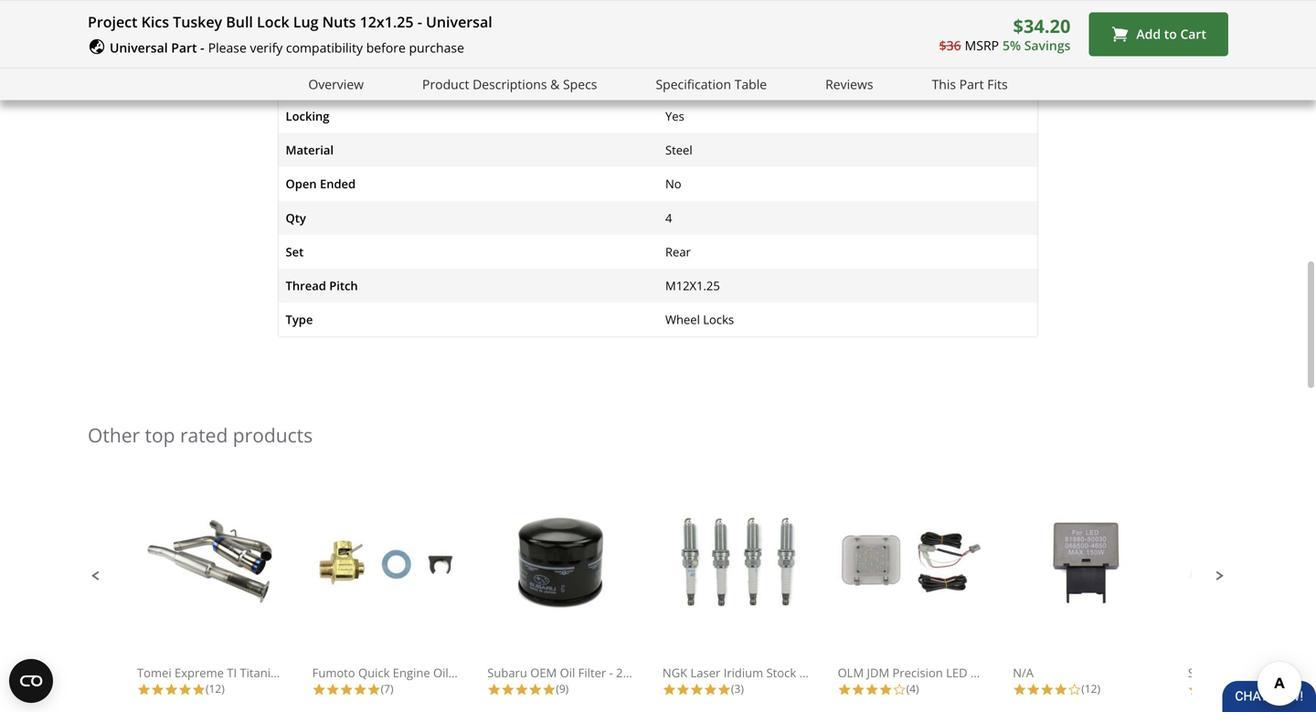 Task type: vqa. For each thing, say whether or not it's contained in the screenshot.


Task type: describe. For each thing, give the bounding box(es) containing it.
led
[[947, 665, 968, 681]]

5%
[[1003, 37, 1022, 54]]

this
[[932, 75, 957, 93]]

$36
[[940, 37, 962, 54]]

9 total reviews element
[[488, 681, 634, 697]]

heat
[[800, 665, 826, 681]]

top
[[145, 422, 175, 448]]

this part fits link
[[932, 74, 1008, 95]]

1 star image from the left
[[165, 683, 178, 697]]

valve...
[[485, 665, 524, 681]]

ti
[[227, 665, 237, 681]]

tomei expreme ti titanium cat-back...
[[137, 665, 350, 681]]

project kics tuskey bull lock lug nuts 12x1.25 - universal
[[88, 12, 493, 32]]

locking
[[286, 108, 330, 124]]

range...
[[829, 665, 873, 681]]

drain
[[452, 665, 482, 681]]

ended
[[320, 176, 356, 192]]

open widget image
[[9, 659, 53, 703]]

savings
[[1025, 37, 1071, 54]]

expreme
[[175, 665, 224, 681]]

empty star image
[[893, 683, 907, 697]]

product
[[422, 75, 470, 93]]

iridium
[[724, 665, 764, 681]]

oem
[[531, 665, 557, 681]]

quick
[[358, 665, 390, 681]]

cart
[[1181, 25, 1207, 43]]

tomei
[[137, 665, 172, 681]]

12x1.25
[[360, 12, 414, 32]]

6 star image from the left
[[529, 683, 543, 697]]

0 horizontal spatial -
[[200, 39, 205, 56]]

ngk
[[663, 665, 688, 681]]

olm jdm precision led lift gate... link
[[838, 514, 1027, 681]]

13 star image from the left
[[879, 683, 893, 697]]

6 star image from the left
[[354, 683, 367, 697]]

descriptions
[[473, 75, 547, 93]]

(12) for n/a
[[1082, 681, 1101, 696]]

tomei expreme ti titanium cat-back... link
[[137, 514, 350, 681]]

4
[[666, 210, 673, 226]]

nuts
[[322, 12, 356, 32]]

olm
[[838, 665, 864, 681]]

cat-
[[292, 665, 314, 681]]

overview link
[[308, 74, 364, 95]]

fumoto
[[312, 665, 355, 681]]

fumoto quick engine oil drain valve... link
[[312, 514, 524, 681]]

4 star image from the left
[[367, 683, 381, 697]]

12 star image from the left
[[866, 683, 879, 697]]

2 jdm from the left
[[1293, 665, 1315, 681]]

thread
[[286, 278, 326, 294]]

part for universal
[[171, 39, 197, 56]]

overview
[[308, 75, 364, 93]]

5 star image from the left
[[501, 683, 515, 697]]

(12) for tomei expreme ti titanium cat-back...
[[206, 681, 225, 696]]

msrp
[[965, 37, 999, 54]]

7 total reviews element
[[312, 681, 459, 697]]

reviews
[[826, 75, 874, 93]]

other
[[88, 422, 140, 448]]

verify
[[250, 39, 283, 56]]

reviews link
[[826, 74, 874, 95]]

rear
[[666, 244, 691, 260]]

3 star image from the left
[[340, 683, 354, 697]]

precision
[[893, 665, 943, 681]]

specification table link
[[656, 74, 767, 95]]

add to cart button
[[1089, 12, 1229, 56]]

laser
[[691, 665, 721, 681]]

compatibility
[[286, 39, 363, 56]]

subispeed
[[1189, 665, 1247, 681]]

lock
[[257, 12, 290, 32]]

(9)
[[556, 681, 569, 696]]

lug
[[293, 12, 319, 32]]

back...
[[314, 665, 350, 681]]

1 star image from the left
[[137, 683, 151, 697]]

project
[[88, 12, 138, 32]]

subispeed facelift jdm link
[[1189, 514, 1317, 681]]

$34.20 $36 msrp 5% savings
[[940, 13, 1071, 54]]

pitch
[[329, 278, 358, 294]]

subispeed facelift jdm 
[[1189, 665, 1317, 681]]

(4)
[[907, 681, 919, 696]]

subaru oem oil filter - 2015-2024... link
[[488, 514, 684, 681]]



Task type: locate. For each thing, give the bounding box(es) containing it.
1 vertical spatial -
[[200, 39, 205, 56]]

12 total reviews element
[[137, 681, 283, 697], [1013, 681, 1160, 697]]

star image
[[165, 683, 178, 697], [312, 683, 326, 697], [340, 683, 354, 697], [367, 683, 381, 697], [501, 683, 515, 697], [529, 683, 543, 697], [663, 683, 677, 697], [677, 683, 690, 697], [704, 683, 718, 697], [838, 683, 852, 697], [852, 683, 866, 697], [866, 683, 879, 697], [879, 683, 893, 697], [1013, 683, 1027, 697], [1027, 683, 1041, 697], [1055, 683, 1068, 697], [1189, 683, 1202, 697]]

(12) left ti
[[206, 681, 225, 696]]

17 star image from the left
[[1189, 683, 1202, 697]]

filter
[[579, 665, 606, 681]]

wheel locks
[[666, 311, 734, 328]]

open ended
[[286, 176, 356, 192]]

- up purchase
[[418, 12, 422, 32]]

15 star image from the left
[[1027, 683, 1041, 697]]

products
[[233, 422, 313, 448]]

universal down kics
[[110, 39, 168, 56]]

1 horizontal spatial oil
[[560, 665, 575, 681]]

before
[[366, 39, 406, 56]]

kics
[[141, 12, 169, 32]]

2024...
[[647, 665, 684, 681]]

5 star image from the left
[[326, 683, 340, 697]]

12 star image from the left
[[1041, 683, 1055, 697]]

(2)
[[1257, 681, 1270, 696]]

1 12 total reviews element from the left
[[137, 681, 283, 697]]

(3)
[[731, 681, 744, 696]]

open
[[286, 176, 317, 192]]

1 (12) from the left
[[206, 681, 225, 696]]

star image
[[137, 683, 151, 697], [151, 683, 165, 697], [178, 683, 192, 697], [192, 683, 206, 697], [326, 683, 340, 697], [354, 683, 367, 697], [488, 683, 501, 697], [515, 683, 529, 697], [543, 683, 556, 697], [690, 683, 704, 697], [718, 683, 731, 697], [1041, 683, 1055, 697]]

2 star image from the left
[[151, 683, 165, 697]]

part left fits
[[960, 75, 984, 93]]

2 star image from the left
[[312, 683, 326, 697]]

4 total reviews element
[[838, 681, 984, 697]]

universal up purchase
[[426, 12, 493, 32]]

tuskey
[[173, 12, 222, 32]]

olm jdm precision led lift gate...
[[838, 665, 1027, 681]]

material
[[286, 142, 334, 158]]

fits
[[988, 75, 1008, 93]]

-
[[418, 12, 422, 32], [200, 39, 205, 56], [610, 665, 613, 681]]

type
[[286, 311, 313, 328]]

12 total reviews element for n/a
[[1013, 681, 1160, 697]]

color
[[286, 74, 316, 90]]

locks
[[703, 311, 734, 328]]

$34.20
[[1014, 13, 1071, 39]]

lift
[[971, 665, 989, 681]]

this part fits
[[932, 75, 1008, 93]]

product descriptions & specs
[[422, 75, 598, 93]]

0 horizontal spatial oil
[[433, 665, 449, 681]]

16 star image from the left
[[1055, 683, 1068, 697]]

8 star image from the left
[[677, 683, 690, 697]]

qty
[[286, 210, 306, 226]]

0 vertical spatial -
[[418, 12, 422, 32]]

12 total reviews element for tomei expreme ti titanium cat-back...
[[137, 681, 283, 697]]

thread pitch
[[286, 278, 358, 294]]

black
[[666, 74, 695, 90]]

part
[[171, 39, 197, 56], [960, 75, 984, 93]]

ngk laser iridium stock heat range...
[[663, 665, 873, 681]]

- right the filter
[[610, 665, 613, 681]]

rated
[[180, 422, 228, 448]]

(12)
[[206, 681, 225, 696], [1082, 681, 1101, 696]]

oil
[[433, 665, 449, 681], [560, 665, 575, 681]]

2 vertical spatial -
[[610, 665, 613, 681]]

table
[[735, 75, 767, 93]]

3 total reviews element
[[663, 681, 809, 697]]

1 horizontal spatial -
[[418, 12, 422, 32]]

to
[[1165, 25, 1178, 43]]

1 jdm from the left
[[867, 665, 890, 681]]

9 star image from the left
[[704, 683, 718, 697]]

1 vertical spatial part
[[960, 75, 984, 93]]

oil left drain
[[433, 665, 449, 681]]

8 star image from the left
[[515, 683, 529, 697]]

3 star image from the left
[[178, 683, 192, 697]]

steel
[[666, 142, 693, 158]]

no
[[666, 176, 682, 192]]

gate...
[[992, 665, 1027, 681]]

1 vertical spatial universal
[[110, 39, 168, 56]]

1 horizontal spatial universal
[[426, 12, 493, 32]]

jdm
[[867, 665, 890, 681], [1293, 665, 1315, 681]]

4 star image from the left
[[192, 683, 206, 697]]

fumoto quick engine oil drain valve...
[[312, 665, 524, 681]]

2 total reviews element
[[1189, 681, 1317, 697]]

universal part - please verify compatibility before purchase
[[110, 39, 464, 56]]

7 star image from the left
[[488, 683, 501, 697]]

bull
[[226, 12, 253, 32]]

please
[[208, 39, 247, 56]]

0 vertical spatial part
[[171, 39, 197, 56]]

part for this
[[960, 75, 984, 93]]

set
[[286, 244, 304, 260]]

2 oil from the left
[[560, 665, 575, 681]]

0 horizontal spatial (12)
[[206, 681, 225, 696]]

wheel
[[666, 311, 700, 328]]

universal
[[426, 12, 493, 32], [110, 39, 168, 56]]

0 horizontal spatial jdm
[[867, 665, 890, 681]]

other top rated products
[[88, 422, 313, 448]]

10 star image from the left
[[690, 683, 704, 697]]

engine
[[393, 665, 430, 681]]

jdm right facelift
[[1293, 665, 1315, 681]]

10 star image from the left
[[838, 683, 852, 697]]

oil right oem at the bottom of page
[[560, 665, 575, 681]]

2 (12) from the left
[[1082, 681, 1101, 696]]

specification
[[656, 75, 732, 93]]

11 star image from the left
[[718, 683, 731, 697]]

- left the please
[[200, 39, 205, 56]]

0 vertical spatial universal
[[426, 12, 493, 32]]

specification table
[[656, 75, 767, 93]]

0 horizontal spatial universal
[[110, 39, 168, 56]]

7 star image from the left
[[663, 683, 677, 697]]

specs
[[563, 75, 598, 93]]

9 star image from the left
[[543, 683, 556, 697]]

product descriptions & specs link
[[422, 74, 598, 95]]

2 horizontal spatial -
[[610, 665, 613, 681]]

subaru
[[488, 665, 527, 681]]

add
[[1137, 25, 1161, 43]]

14 star image from the left
[[1013, 683, 1027, 697]]

(12) right n/a
[[1082, 681, 1101, 696]]

2015-
[[616, 665, 647, 681]]

stock
[[767, 665, 797, 681]]

titanium
[[240, 665, 289, 681]]

ngk laser iridium stock heat range... link
[[663, 514, 873, 681]]

purchase
[[409, 39, 464, 56]]

1 oil from the left
[[433, 665, 449, 681]]

1 horizontal spatial jdm
[[1293, 665, 1315, 681]]

jdm right 'olm' at the right
[[867, 665, 890, 681]]

(7)
[[381, 681, 394, 696]]

0 horizontal spatial 12 total reviews element
[[137, 681, 283, 697]]

1 horizontal spatial part
[[960, 75, 984, 93]]

11 star image from the left
[[852, 683, 866, 697]]

add to cart
[[1137, 25, 1207, 43]]

yes
[[666, 108, 685, 124]]

n/a link
[[1013, 514, 1160, 681]]

1 horizontal spatial (12)
[[1082, 681, 1101, 696]]

empty star image
[[1068, 683, 1082, 697]]

facelift
[[1250, 665, 1290, 681]]

0 horizontal spatial part
[[171, 39, 197, 56]]

n/a
[[1013, 665, 1034, 681]]

part down tuskey
[[171, 39, 197, 56]]

2 12 total reviews element from the left
[[1013, 681, 1160, 697]]

1 horizontal spatial 12 total reviews element
[[1013, 681, 1160, 697]]



